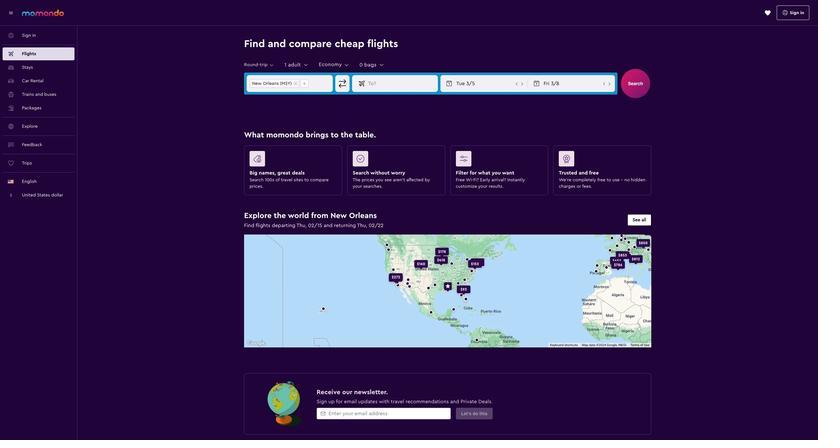 Task type: describe. For each thing, give the bounding box(es) containing it.
2 figure from the left
[[353, 151, 437, 169]]

4 figure from the left
[[559, 151, 644, 169]]

Trip type Round-trip field
[[244, 62, 275, 68]]

tuesday march 5th element
[[457, 80, 515, 87]]

navigation menu image
[[8, 10, 14, 16]]

3 figure from the left
[[456, 151, 541, 169]]

Flight destination input text field
[[366, 76, 438, 92]]

1 list item from the left
[[250, 79, 300, 88]]

2 list item from the left
[[300, 79, 309, 88]]



Task type: vqa. For each thing, say whether or not it's contained in the screenshot.
list item
yes



Task type: locate. For each thing, give the bounding box(es) containing it.
Enter your email address to sign up for our newsletter text field
[[326, 408, 451, 419]]

1 horizontal spatial list item
[[300, 79, 309, 88]]

0 horizontal spatial list item
[[250, 79, 300, 88]]

Flight origin input text field
[[312, 76, 333, 92]]

map region
[[200, 184, 696, 349]]

1 figure from the left
[[250, 151, 334, 169]]

united states (english) image
[[8, 180, 14, 184]]

figure
[[250, 151, 334, 169], [353, 151, 437, 169], [456, 151, 541, 169], [559, 151, 644, 169]]

list item right remove image
[[300, 79, 309, 88]]

open trips drawer image
[[765, 10, 772, 16]]

list item down trip type round-trip field
[[250, 79, 300, 88]]

Cabin type Economy field
[[319, 62, 350, 68]]

swap departure airport and destination airport image
[[336, 77, 349, 90]]

remove image
[[294, 82, 298, 85]]

friday march 8th element
[[544, 80, 602, 87]]

list
[[247, 76, 312, 92]]

google image
[[246, 339, 267, 348]]

list item
[[250, 79, 300, 88], [300, 79, 309, 88]]



